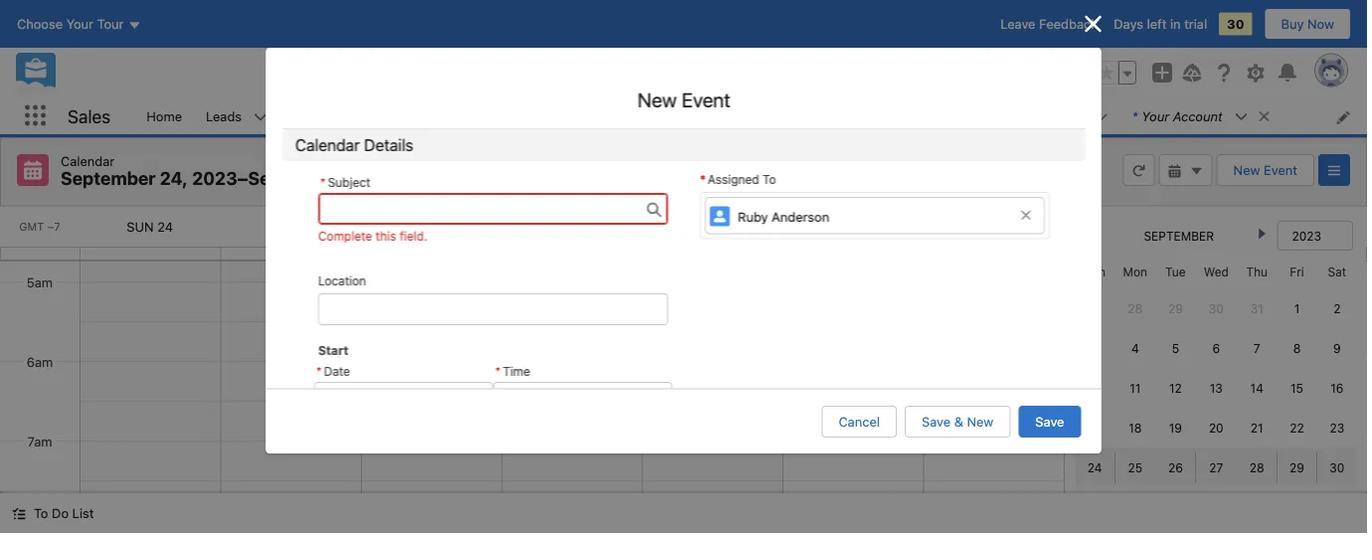 Task type: locate. For each thing, give the bounding box(es) containing it.
1 vertical spatial new event
[[1234, 163, 1298, 178]]

calendar down search... button
[[634, 108, 688, 123]]

thu inside grid
[[1247, 265, 1268, 279]]

1 horizontal spatial fri
[[1290, 265, 1305, 279]]

list item up text default icon on the right top
[[1120, 97, 1281, 134]]

−7
[[47, 220, 60, 233]]

tue right this
[[409, 219, 434, 234]]

1 vertical spatial 25
[[1128, 461, 1143, 474]]

* for * time
[[495, 364, 500, 378]]

cancel button
[[822, 406, 897, 438]]

29 right anderson
[[857, 219, 873, 234]]

tue up 5
[[1166, 265, 1186, 279]]

sat 30
[[972, 219, 1016, 234]]

cell down '21'
[[1237, 487, 1278, 527]]

fri for fri 29
[[834, 219, 853, 234]]

1 horizontal spatial september
[[1144, 229, 1215, 243]]

1 save from the left
[[922, 414, 951, 429]]

* for *
[[700, 172, 706, 186]]

2 horizontal spatial group
[[1095, 61, 1137, 85]]

1 horizontal spatial event
[[1264, 163, 1298, 178]]

1 horizontal spatial 26
[[1169, 461, 1183, 474]]

0 vertical spatial fri
[[834, 219, 853, 234]]

text default image left do
[[12, 507, 26, 521]]

16
[[1331, 381, 1344, 395]]

cell down 18
[[1115, 487, 1156, 527]]

account
[[1174, 108, 1223, 123]]

group up sat 30 button
[[963, 154, 1026, 186]]

0 horizontal spatial calendar
[[61, 153, 115, 168]]

thu for thu
[[1247, 265, 1268, 279]]

0 horizontal spatial 24
[[157, 219, 173, 234]]

0 horizontal spatial thu
[[689, 219, 716, 234]]

2 horizontal spatial calendar
[[634, 108, 688, 123]]

to
[[763, 172, 776, 186], [34, 506, 48, 521]]

0 vertical spatial 29
[[857, 219, 873, 234]]

25 inside grid
[[1128, 461, 1143, 474]]

mon
[[266, 219, 296, 234], [1123, 265, 1148, 279]]

3
[[1092, 341, 1099, 355]]

list item
[[726, 97, 808, 134], [1120, 97, 1281, 134]]

thu left 'ruby'
[[689, 219, 716, 234]]

text default image
[[1258, 109, 1272, 123], [1168, 164, 1182, 178], [12, 507, 26, 521]]

0 vertical spatial tue
[[409, 219, 434, 234]]

28 left 'ruby'
[[720, 219, 736, 234]]

2 vertical spatial 27
[[1210, 461, 1224, 474]]

save
[[922, 414, 951, 429], [1036, 414, 1065, 429]]

calendar list item
[[622, 97, 726, 134]]

2 vertical spatial 29
[[1290, 461, 1305, 474]]

sat inside grid
[[1328, 265, 1347, 279]]

to left do
[[34, 506, 48, 521]]

grid
[[1075, 255, 1358, 527]]

september up sun 24
[[61, 168, 156, 189]]

sun for sun 24
[[127, 219, 154, 234]]

0 vertical spatial 28
[[720, 219, 736, 234]]

29 down 22
[[1290, 461, 1305, 474]]

sun inside grid
[[1085, 265, 1106, 279]]

* your account
[[1132, 108, 1223, 123]]

group
[[1095, 61, 1137, 85], [963, 154, 1026, 186], [314, 361, 493, 414]]

24 inside grid
[[1088, 461, 1103, 474]]

save & new button
[[905, 406, 1011, 438]]

* left the assigned
[[700, 172, 706, 186]]

* left date
[[316, 364, 321, 378]]

tue inside grid
[[1166, 265, 1186, 279]]

31
[[1251, 301, 1264, 315]]

7 cell from the left
[[1318, 487, 1358, 527]]

new event up the assigned
[[637, 88, 730, 111]]

0 vertical spatial sun
[[127, 219, 154, 234]]

12
[[1170, 381, 1182, 395]]

6 cell from the left
[[1278, 487, 1318, 527]]

1 vertical spatial wed
[[1204, 265, 1229, 279]]

1 vertical spatial to
[[34, 506, 48, 521]]

1 vertical spatial 27
[[1088, 301, 1102, 315]]

1 horizontal spatial new event
[[1234, 163, 1298, 178]]

0 vertical spatial group
[[1095, 61, 1137, 85]]

date
[[323, 364, 350, 378]]

event inside button
[[1264, 163, 1298, 178]]

sat for sat
[[1328, 265, 1347, 279]]

list item up the assigned to on the right top of the page
[[726, 97, 808, 134]]

1 vertical spatial sun
[[1085, 265, 1106, 279]]

* left subject
[[320, 175, 325, 189]]

now
[[1308, 16, 1335, 31]]

time
[[502, 364, 530, 378]]

event right text default icon on the right top
[[1264, 163, 1298, 178]]

thu up the 31
[[1247, 265, 1268, 279]]

0 horizontal spatial new
[[637, 88, 677, 111]]

1 vertical spatial september
[[1144, 229, 1215, 243]]

0 horizontal spatial 27
[[581, 219, 596, 234]]

0 vertical spatial event
[[682, 88, 730, 111]]

calendar down "sales"
[[61, 153, 115, 168]]

leads
[[206, 108, 242, 123]]

text default image left text default icon on the right top
[[1168, 164, 1182, 178]]

2 vertical spatial text default image
[[12, 507, 26, 521]]

1 vertical spatial new
[[1234, 163, 1261, 178]]

6
[[1213, 341, 1221, 355]]

calendar september 24, 2023–september 30, 2023
[[61, 153, 425, 189]]

1 horizontal spatial sat
[[1328, 265, 1347, 279]]

group down days
[[1095, 61, 1137, 85]]

25 down 18
[[1128, 461, 1143, 474]]

1 vertical spatial 29
[[1169, 301, 1183, 315]]

0 horizontal spatial new event
[[637, 88, 730, 111]]

2 vertical spatial group
[[314, 361, 493, 414]]

gmt
[[19, 220, 44, 233]]

0 vertical spatial thu
[[689, 219, 716, 234]]

1 vertical spatial 26
[[1169, 461, 1183, 474]]

24 down 17
[[1088, 461, 1103, 474]]

0 horizontal spatial text default image
[[12, 507, 26, 521]]

list
[[72, 506, 94, 521]]

fri for fri
[[1290, 265, 1305, 279]]

days
[[1114, 16, 1144, 31]]

0 horizontal spatial fri
[[834, 219, 853, 234]]

1 horizontal spatial 28
[[1128, 301, 1143, 315]]

cell down 20
[[1196, 487, 1237, 527]]

to inside button
[[34, 506, 48, 521]]

group down start
[[314, 361, 493, 414]]

new event right text default icon on the right top
[[1234, 163, 1298, 178]]

wed for wed 27
[[548, 219, 577, 234]]

1 horizontal spatial mon
[[1123, 265, 1148, 279]]

days left in trial
[[1114, 16, 1208, 31]]

details
[[364, 136, 413, 155]]

event up the assigned
[[682, 88, 730, 111]]

save left &
[[922, 414, 951, 429]]

cell down 22
[[1278, 487, 1318, 527]]

2 horizontal spatial 28
[[1250, 461, 1265, 474]]

24 down 24,
[[157, 219, 173, 234]]

september
[[61, 168, 156, 189], [1144, 229, 1215, 243]]

1 vertical spatial thu
[[1247, 265, 1268, 279]]

* left time
[[495, 364, 500, 378]]

text default image up new event button
[[1258, 109, 1272, 123]]

leave
[[1001, 16, 1036, 31]]

2 vertical spatial new
[[967, 414, 994, 429]]

search...
[[493, 65, 546, 80]]

29 up 5
[[1169, 301, 1183, 315]]

2 horizontal spatial 27
[[1210, 461, 1224, 474]]

28 down '21'
[[1250, 461, 1265, 474]]

1 vertical spatial tue
[[1166, 265, 1186, 279]]

2 vertical spatial 28
[[1250, 461, 1265, 474]]

calendar
[[634, 108, 688, 123], [295, 136, 360, 155], [61, 153, 115, 168]]

wed inside grid
[[1204, 265, 1229, 279]]

wed
[[548, 219, 577, 234], [1204, 265, 1229, 279]]

subject
[[327, 175, 370, 189]]

* subject
[[320, 175, 370, 189]]

0 vertical spatial mon
[[266, 219, 296, 234]]

group containing *
[[314, 361, 493, 414]]

thu for thu 28
[[689, 219, 716, 234]]

calendar details
[[295, 136, 413, 155]]

fri right anderson
[[834, 219, 853, 234]]

0 vertical spatial text default image
[[1258, 109, 1272, 123]]

1 horizontal spatial sun
[[1085, 265, 1106, 279]]

* left your
[[1132, 108, 1138, 123]]

2 list item from the left
[[1120, 97, 1281, 134]]

0 horizontal spatial group
[[314, 361, 493, 414]]

0 vertical spatial 27
[[581, 219, 596, 234]]

0 horizontal spatial sat
[[972, 219, 996, 234]]

save left 17
[[1036, 414, 1065, 429]]

2023
[[380, 168, 425, 189]]

tue for tue
[[1166, 265, 1186, 279]]

0 horizontal spatial mon
[[266, 219, 296, 234]]

26 down 19
[[1169, 461, 1183, 474]]

30,
[[347, 168, 375, 189]]

1 horizontal spatial to
[[763, 172, 776, 186]]

28
[[720, 219, 736, 234], [1128, 301, 1143, 315], [1250, 461, 1265, 474]]

calendar inside calendar september 24, 2023–september 30, 2023
[[61, 153, 115, 168]]

21
[[1251, 421, 1264, 435]]

1 vertical spatial sat
[[1328, 265, 1347, 279]]

1 vertical spatial text default image
[[1168, 164, 1182, 178]]

2023–september
[[192, 168, 343, 189]]

1 horizontal spatial tue
[[1166, 265, 1186, 279]]

1 vertical spatial fri
[[1290, 265, 1305, 279]]

1 cell from the left
[[1075, 487, 1115, 527]]

mon for mon 25
[[266, 219, 296, 234]]

28 up 4
[[1128, 301, 1143, 315]]

fri
[[834, 219, 853, 234], [1290, 265, 1305, 279]]

this
[[375, 229, 396, 243]]

0 horizontal spatial 25
[[300, 219, 316, 234]]

4
[[1132, 341, 1140, 355]]

1 horizontal spatial 24
[[1088, 461, 1103, 474]]

25 left complete
[[300, 219, 316, 234]]

1 horizontal spatial group
[[963, 154, 1026, 186]]

new event button
[[1217, 154, 1315, 186]]

1 vertical spatial 24
[[1088, 461, 1103, 474]]

26
[[438, 219, 454, 234], [1169, 461, 1183, 474]]

to right the assigned
[[763, 172, 776, 186]]

1 horizontal spatial thu
[[1247, 265, 1268, 279]]

0 vertical spatial wed
[[548, 219, 577, 234]]

1 horizontal spatial 27
[[1088, 301, 1102, 315]]

cell down 23
[[1318, 487, 1358, 527]]

cell down 19
[[1156, 487, 1196, 527]]

fri up 1
[[1290, 265, 1305, 279]]

0 horizontal spatial list item
[[726, 97, 808, 134]]

24
[[157, 219, 173, 234], [1088, 461, 1103, 474]]

8
[[1294, 341, 1301, 355]]

1 vertical spatial event
[[1264, 163, 1298, 178]]

2 horizontal spatial text default image
[[1258, 109, 1272, 123]]

calendar up * subject
[[295, 136, 360, 155]]

home
[[146, 108, 182, 123]]

2 horizontal spatial 29
[[1290, 461, 1305, 474]]

new
[[637, 88, 677, 111], [1234, 163, 1261, 178], [967, 414, 994, 429]]

0 horizontal spatial wed
[[548, 219, 577, 234]]

mon up 4
[[1123, 265, 1148, 279]]

3 cell from the left
[[1156, 487, 1196, 527]]

None text field
[[318, 193, 668, 225]]

save for save & new
[[922, 414, 951, 429]]

sun up 3
[[1085, 265, 1106, 279]]

mon inside grid
[[1123, 265, 1148, 279]]

6am
[[27, 354, 53, 369]]

september down text default icon on the right top
[[1144, 229, 1215, 243]]

0 horizontal spatial september
[[61, 168, 156, 189]]

24,
[[160, 168, 188, 189]]

0 horizontal spatial tue
[[409, 219, 434, 234]]

to do list button
[[0, 493, 106, 533]]

ruby
[[738, 209, 768, 224]]

0 horizontal spatial sun
[[127, 219, 154, 234]]

0 horizontal spatial to
[[34, 506, 48, 521]]

27
[[581, 219, 596, 234], [1088, 301, 1102, 315], [1210, 461, 1224, 474]]

5 cell from the left
[[1237, 487, 1278, 527]]

* for * subject
[[320, 175, 325, 189]]

cell down 17
[[1075, 487, 1115, 527]]

ruby anderson
[[738, 209, 829, 224]]

sun
[[127, 219, 154, 234], [1085, 265, 1106, 279]]

1 vertical spatial mon
[[1123, 265, 1148, 279]]

1 horizontal spatial save
[[1036, 414, 1065, 429]]

0 vertical spatial 26
[[438, 219, 454, 234]]

cell
[[1075, 487, 1115, 527], [1115, 487, 1156, 527], [1156, 487, 1196, 527], [1196, 487, 1237, 527], [1237, 487, 1278, 527], [1278, 487, 1318, 527], [1318, 487, 1358, 527]]

sun right −7
[[127, 219, 154, 234]]

thu
[[689, 219, 716, 234], [1247, 265, 1268, 279]]

1 horizontal spatial calendar
[[295, 136, 360, 155]]

0 vertical spatial sat
[[972, 219, 996, 234]]

26 right the field.
[[438, 219, 454, 234]]

tue
[[409, 219, 434, 234], [1166, 265, 1186, 279]]

buy
[[1282, 16, 1305, 31]]

1 horizontal spatial wed
[[1204, 265, 1229, 279]]

1 vertical spatial 28
[[1128, 301, 1143, 315]]

0 vertical spatial september
[[61, 168, 156, 189]]

list
[[135, 97, 1368, 134]]

2 save from the left
[[1036, 414, 1065, 429]]

0 vertical spatial new
[[637, 88, 677, 111]]

fri inside grid
[[1290, 265, 1305, 279]]

0 horizontal spatial save
[[922, 414, 951, 429]]

mon down 2023–september
[[266, 219, 296, 234]]

1 horizontal spatial list item
[[1120, 97, 1281, 134]]

1 horizontal spatial 25
[[1128, 461, 1143, 474]]

2
[[1334, 301, 1341, 315]]



Task type: vqa. For each thing, say whether or not it's contained in the screenshot.


Task type: describe. For each thing, give the bounding box(es) containing it.
0 vertical spatial 25
[[300, 219, 316, 234]]

location
[[318, 274, 366, 288]]

assigned
[[708, 172, 759, 186]]

sales
[[68, 105, 111, 127]]

inverse image
[[1082, 12, 1106, 36]]

search... button
[[454, 57, 852, 89]]

leads link
[[194, 97, 254, 134]]

complete this field.
[[318, 229, 427, 243]]

20
[[1209, 421, 1224, 435]]

text default image inside to do list button
[[12, 507, 26, 521]]

1 horizontal spatial text default image
[[1168, 164, 1182, 178]]

calendar for details
[[295, 136, 360, 155]]

2 cell from the left
[[1115, 487, 1156, 527]]

wed 27 button
[[548, 219, 596, 234]]

field.
[[399, 229, 427, 243]]

17
[[1089, 421, 1101, 435]]

list item containing *
[[1120, 97, 1281, 134]]

15
[[1291, 381, 1304, 395]]

19
[[1169, 421, 1183, 435]]

1 list item from the left
[[726, 97, 808, 134]]

save button
[[1019, 406, 1082, 438]]

0 horizontal spatial event
[[682, 88, 730, 111]]

* date
[[316, 364, 350, 378]]

7
[[1254, 341, 1261, 355]]

feedback
[[1040, 16, 1098, 31]]

left
[[1147, 16, 1167, 31]]

tue 26 button
[[409, 219, 454, 234]]

&
[[955, 414, 964, 429]]

sun for sun
[[1085, 265, 1106, 279]]

1 horizontal spatial 29
[[1169, 301, 1183, 315]]

sun 24 button
[[127, 219, 173, 234]]

0 horizontal spatial 28
[[720, 219, 736, 234]]

calendar link
[[622, 97, 700, 134]]

leads list item
[[194, 97, 280, 134]]

buy now
[[1282, 16, 1335, 31]]

calendar inside calendar link
[[634, 108, 688, 123]]

18
[[1129, 421, 1142, 435]]

1 horizontal spatial new
[[967, 414, 994, 429]]

complete
[[318, 229, 372, 243]]

cancel
[[839, 414, 880, 429]]

* for * your account
[[1132, 108, 1138, 123]]

14
[[1251, 381, 1264, 395]]

mon 25
[[266, 219, 316, 234]]

fri 29
[[834, 219, 873, 234]]

home link
[[135, 97, 194, 134]]

sat 30 button
[[972, 219, 1016, 234]]

text default image
[[1190, 164, 1204, 178]]

wed 27
[[548, 219, 596, 234]]

tue for tue 26
[[409, 219, 434, 234]]

your
[[1142, 108, 1170, 123]]

september inside calendar september 24, 2023–september 30, 2023
[[61, 168, 156, 189]]

mon 25 button
[[266, 219, 316, 234]]

10
[[1089, 381, 1102, 395]]

1
[[1295, 301, 1300, 315]]

fri 29 button
[[834, 219, 873, 234]]

7am
[[27, 434, 52, 449]]

text default image inside list
[[1258, 109, 1272, 123]]

to do list
[[34, 506, 94, 521]]

1 vertical spatial group
[[963, 154, 1026, 186]]

0 horizontal spatial 26
[[438, 219, 454, 234]]

thu 28
[[689, 219, 736, 234]]

mon for mon
[[1123, 265, 1148, 279]]

0 vertical spatial 24
[[157, 219, 173, 234]]

wed for wed
[[1204, 265, 1229, 279]]

* for * date
[[316, 364, 321, 378]]

ruby anderson link
[[705, 197, 1045, 234]]

buy now button
[[1265, 8, 1352, 40]]

leave feedback
[[1001, 16, 1098, 31]]

in
[[1171, 16, 1181, 31]]

new event inside button
[[1234, 163, 1298, 178]]

do
[[52, 506, 69, 521]]

0 vertical spatial to
[[763, 172, 776, 186]]

list containing home
[[135, 97, 1368, 134]]

gmt −7
[[19, 220, 60, 233]]

13
[[1210, 381, 1223, 395]]

sun 24
[[127, 219, 173, 234]]

calendar for september
[[61, 153, 115, 168]]

9
[[1334, 341, 1341, 355]]

5am
[[27, 274, 53, 289]]

grid containing sun
[[1075, 255, 1358, 527]]

4 cell from the left
[[1196, 487, 1237, 527]]

11
[[1130, 381, 1141, 395]]

assigned to
[[708, 172, 776, 186]]

save for save
[[1036, 414, 1065, 429]]

* time
[[495, 364, 530, 378]]

leave feedback link
[[1001, 16, 1098, 31]]

anderson
[[772, 209, 829, 224]]

22
[[1290, 421, 1305, 435]]

save & new
[[922, 414, 994, 429]]

0 horizontal spatial 29
[[857, 219, 873, 234]]

2 horizontal spatial new
[[1234, 163, 1261, 178]]

trial
[[1185, 16, 1208, 31]]

23
[[1330, 421, 1345, 435]]

thu 28 button
[[689, 219, 736, 234]]

tue 26
[[409, 219, 454, 234]]

5
[[1172, 341, 1180, 355]]

Location text field
[[318, 294, 668, 325]]

0 vertical spatial new event
[[637, 88, 730, 111]]

sat for sat 30
[[972, 219, 996, 234]]

start
[[318, 343, 348, 357]]



